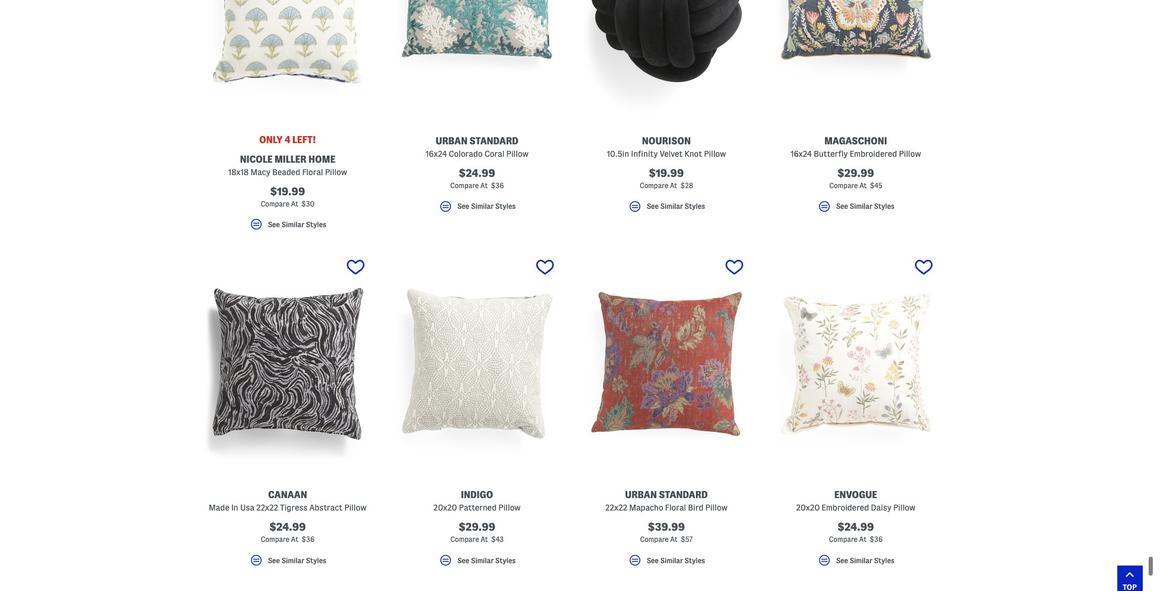 Task type: describe. For each thing, give the bounding box(es) containing it.
only
[[259, 135, 283, 145]]

$24.99 for canaan
[[270, 522, 306, 533]]

$29.99 compare at              $45
[[829, 167, 883, 189]]

embroidered inside envogue 20x20 embroidered daisy pillow
[[822, 503, 869, 513]]

20x20 for $29.99
[[434, 503, 457, 513]]

urban standard 22x22 mapacho floral bird pillow
[[606, 490, 728, 513]]

$30
[[302, 200, 315, 207]]

see similar styles for envogue 20x20 embroidered daisy pillow
[[836, 557, 895, 565]]

$39.99 compare at              $57
[[640, 522, 693, 544]]

$36 for envogue
[[870, 536, 883, 544]]

$43
[[491, 536, 504, 544]]

compare for butterfly
[[829, 181, 858, 189]]

see similar styles button for canaan made in usa 22x22 tigress abstract pillow
[[198, 554, 377, 573]]

beaded
[[272, 167, 300, 177]]

see similar styles button for urban standard 22x22 mapacho floral bird pillow
[[577, 554, 756, 573]]

bird
[[688, 503, 704, 513]]

see for magaschoni 16x24 butterfly embroidered pillow
[[836, 202, 848, 210]]

styles inside nicole miller home 18x18 macy beaded floral pillow $19.99 compare at              $30 element
[[306, 221, 326, 229]]

group containing $24.99
[[198, 0, 956, 589]]

styles for envogue 20x20 embroidered daisy pillow
[[874, 557, 895, 565]]

urban for $24.99
[[436, 136, 468, 146]]

22x22 mapacho floral bird pillow image
[[577, 252, 756, 476]]

see inside nicole miller home 18x18 macy beaded floral pillow $19.99 compare at              $30 element
[[268, 221, 280, 229]]

indigo
[[461, 490, 493, 501]]

velvet
[[660, 149, 683, 158]]

$36 for canaan
[[302, 536, 315, 544]]

nourison 10.5in infinity velvet knot pillow
[[607, 136, 726, 158]]

$29.99 compare at              $43
[[451, 522, 504, 544]]

18x18 macy beaded floral pillow image
[[198, 0, 377, 122]]

usa
[[240, 503, 254, 513]]

$36 for urban standard
[[491, 181, 504, 189]]

urban standard 16x24 colorado coral pillow
[[426, 136, 529, 158]]

styles for canaan made in usa 22x22 tigress abstract pillow
[[306, 557, 326, 565]]

styles for magaschoni 16x24 butterfly embroidered pillow
[[874, 202, 895, 210]]

similar for envogue 20x20 embroidered daisy pillow
[[850, 557, 873, 565]]

in
[[231, 503, 238, 513]]

urban for $39.99
[[625, 490, 657, 501]]

pillow inside envogue 20x20 embroidered daisy pillow
[[894, 503, 916, 513]]

made
[[209, 503, 229, 513]]

floral inside urban standard 22x22 mapacho floral bird pillow
[[665, 503, 686, 513]]

see for canaan made in usa 22x22 tigress abstract pillow
[[268, 557, 280, 565]]

$39.99
[[648, 522, 685, 533]]

embroidered inside magaschoni 16x24 butterfly embroidered pillow
[[850, 149, 897, 158]]

compare for home
[[261, 200, 289, 207]]

top link
[[1117, 566, 1143, 591]]

left!
[[292, 135, 316, 145]]

canaan
[[268, 490, 307, 501]]

18x18
[[228, 167, 249, 177]]

20x20 embroidered daisy pillow image
[[767, 252, 945, 476]]

knot
[[685, 149, 702, 158]]

10.5in infinity velvet knot pillow image
[[577, 0, 756, 122]]

see similar styles for indigo 20x20 patterned pillow
[[457, 557, 516, 565]]

styles for urban standard 22x22 mapacho floral bird pillow
[[685, 557, 705, 565]]

$19.99 for home
[[270, 186, 305, 197]]

see for urban standard 22x22 mapacho floral bird pillow
[[647, 557, 659, 565]]

patterned
[[459, 503, 497, 513]]

22x22 inside urban standard 22x22 mapacho floral bird pillow
[[606, 503, 628, 513]]

butterfly
[[814, 149, 848, 158]]

$45
[[870, 181, 883, 189]]

envogue 20x20 embroidered daisy pillow
[[796, 490, 916, 513]]

16x24 butterfly embroidered pillow image
[[767, 0, 945, 122]]

floral inside the nicole miller home 18x18 macy beaded floral pillow
[[302, 167, 323, 177]]

see similar styles for nourison 10.5in infinity velvet knot pillow
[[647, 202, 705, 210]]

top
[[1123, 583, 1137, 591]]

infinity
[[631, 149, 658, 158]]

16x24 inside magaschoni 16x24 butterfly embroidered pillow
[[791, 149, 812, 158]]

miller
[[275, 154, 307, 164]]

see similar styles for magaschoni 16x24 butterfly embroidered pillow
[[836, 202, 895, 210]]

see similar styles button for indigo 20x20 patterned pillow
[[388, 554, 567, 573]]

$24.99 for envogue
[[838, 522, 874, 533]]

compare for infinity
[[640, 181, 669, 189]]

magaschoni 16x24 butterfly embroidered pillow $29.99 compare at              $45 element
[[767, 0, 945, 219]]

see similar styles button for urban standard 16x24 colorado coral pillow
[[388, 199, 567, 219]]

compare for patterned
[[451, 536, 479, 544]]

styles for indigo 20x20 patterned pillow
[[495, 557, 516, 565]]

nourison 10.5in infinity velvet knot pillow $19.99 compare at              $28 element
[[577, 0, 756, 219]]

indigo 20x20 patterned pillow $29.99 compare at              $43 element
[[388, 252, 567, 573]]



Task type: vqa. For each thing, say whether or not it's contained in the screenshot.


Task type: locate. For each thing, give the bounding box(es) containing it.
$19.99 down velvet on the top of the page
[[649, 167, 684, 179]]

0 vertical spatial embroidered
[[850, 149, 897, 158]]

compare down colorado
[[450, 181, 479, 189]]

standard inside urban standard 22x22 mapacho floral bird pillow
[[659, 490, 708, 501]]

similar for indigo 20x20 patterned pillow
[[471, 557, 494, 565]]

1 vertical spatial $29.99
[[459, 522, 496, 533]]

compare down tigress
[[261, 536, 290, 544]]

$29.99 for magaschoni
[[838, 167, 874, 179]]

see inside indigo 20x20 patterned pillow $29.99 compare at              $43 "element"
[[457, 557, 469, 565]]

styles for urban standard 16x24 colorado coral pillow
[[495, 202, 516, 210]]

$24.99 compare at              $36 for canaan
[[261, 522, 315, 544]]

standard
[[470, 136, 519, 146], [659, 490, 708, 501]]

$29.99 up "$45"
[[838, 167, 874, 179]]

compare inside $29.99 compare at              $45
[[829, 181, 858, 189]]

only 4 left!
[[259, 135, 316, 145]]

0 vertical spatial urban
[[436, 136, 468, 146]]

styles inside urban standard 22x22 mapacho floral bird pillow $39.99 compare at              $57 element
[[685, 557, 705, 565]]

0 horizontal spatial $36
[[302, 536, 315, 544]]

1 20x20 from the left
[[434, 503, 457, 513]]

magaschoni
[[825, 136, 887, 146]]

1 horizontal spatial $19.99
[[649, 167, 684, 179]]

see inside urban standard 22x22 mapacho floral bird pillow $39.99 compare at              $57 element
[[647, 557, 659, 565]]

16x24 left colorado
[[426, 149, 447, 158]]

similar inside nicole miller home 18x18 macy beaded floral pillow $19.99 compare at              $30 element
[[282, 221, 304, 229]]

0 horizontal spatial $29.99
[[459, 522, 496, 533]]

1 horizontal spatial 22x22
[[606, 503, 628, 513]]

canaan made in usa 22x22 tigress abstract pillow $24.99 compare at              $36 element
[[198, 252, 377, 573]]

tigress
[[280, 503, 308, 513]]

0 vertical spatial $19.99
[[649, 167, 684, 179]]

styles down $30
[[306, 221, 326, 229]]

similar for urban standard 16x24 colorado coral pillow
[[471, 202, 494, 210]]

similar inside indigo 20x20 patterned pillow $29.99 compare at              $43 "element"
[[471, 557, 494, 565]]

floral down home on the top of page
[[302, 167, 323, 177]]

abstract
[[309, 503, 343, 513]]

16x24
[[426, 149, 447, 158], [791, 149, 812, 158]]

1 horizontal spatial $36
[[491, 181, 504, 189]]

$19.99
[[649, 167, 684, 179], [270, 186, 305, 197]]

indigo 20x20 patterned pillow
[[434, 490, 521, 513]]

similar inside urban standard 16x24 colorado coral pillow $24.99 compare at              $36 element
[[471, 202, 494, 210]]

similar down $30
[[282, 221, 304, 229]]

1 horizontal spatial urban
[[625, 490, 657, 501]]

20x20
[[434, 503, 457, 513], [796, 503, 820, 513]]

styles inside envogue 20x20 embroidered daisy pillow $24.99 compare at              $36 element
[[874, 557, 895, 565]]

0 horizontal spatial floral
[[302, 167, 323, 177]]

0 horizontal spatial $19.99
[[270, 186, 305, 197]]

see similar styles for urban standard 22x22 mapacho floral bird pillow
[[647, 557, 705, 565]]

urban
[[436, 136, 468, 146], [625, 490, 657, 501]]

pillow inside urban standard 16x24 colorado coral pillow
[[506, 149, 529, 158]]

similar inside urban standard 22x22 mapacho floral bird pillow $39.99 compare at              $57 element
[[660, 557, 683, 565]]

see similar styles down tigress
[[268, 557, 326, 565]]

see similar styles inside "canaan made in usa 22x22 tigress abstract pillow $24.99 compare at              $36" element
[[268, 557, 326, 565]]

$19.99 inside '$19.99 compare at              $30'
[[270, 186, 305, 197]]

1 horizontal spatial $24.99
[[459, 167, 495, 179]]

see similar styles inside urban standard 16x24 colorado coral pillow $24.99 compare at              $36 element
[[457, 202, 516, 210]]

see similar styles inside urban standard 22x22 mapacho floral bird pillow $39.99 compare at              $57 element
[[647, 557, 705, 565]]

compare for embroidered
[[829, 536, 858, 544]]

similar down '$43'
[[471, 557, 494, 565]]

see
[[457, 202, 469, 210], [647, 202, 659, 210], [836, 202, 848, 210], [268, 221, 280, 229], [268, 557, 280, 565], [457, 557, 469, 565], [647, 557, 659, 565], [836, 557, 848, 565]]

embroidered
[[850, 149, 897, 158], [822, 503, 869, 513]]

10.5in
[[607, 149, 629, 158]]

pillow inside urban standard 22x22 mapacho floral bird pillow
[[706, 503, 728, 513]]

0 horizontal spatial $24.99 compare at              $36
[[261, 522, 315, 544]]

$36 down tigress
[[302, 536, 315, 544]]

2 22x22 from the left
[[606, 503, 628, 513]]

1 horizontal spatial standard
[[659, 490, 708, 501]]

compare left the $28 at right
[[640, 181, 669, 189]]

see similar styles for urban standard 16x24 colorado coral pillow
[[457, 202, 516, 210]]

1 16x24 from the left
[[426, 149, 447, 158]]

similar for nourison 10.5in infinity velvet knot pillow
[[660, 202, 683, 210]]

1 horizontal spatial $24.99 compare at              $36
[[450, 167, 504, 189]]

see similar styles down the $57
[[647, 557, 705, 565]]

standard for $24.99
[[470, 136, 519, 146]]

$19.99 for infinity
[[649, 167, 684, 179]]

group
[[198, 0, 956, 589]]

$36
[[491, 181, 504, 189], [302, 536, 315, 544], [870, 536, 883, 544]]

see inside envogue 20x20 embroidered daisy pillow $24.99 compare at              $36 element
[[836, 557, 848, 565]]

$29.99 inside the $29.99 compare at              $43
[[459, 522, 496, 533]]

4
[[285, 135, 290, 145]]

magaschoni 16x24 butterfly embroidered pillow
[[791, 136, 921, 158]]

pillow inside canaan made in usa 22x22 tigress abstract pillow
[[344, 503, 367, 513]]

similar for magaschoni 16x24 butterfly embroidered pillow
[[850, 202, 873, 210]]

standard up 'bird'
[[659, 490, 708, 501]]

$24.99 for urban
[[459, 167, 495, 179]]

see similar styles for canaan made in usa 22x22 tigress abstract pillow
[[268, 557, 326, 565]]

22x22 right usa
[[256, 503, 278, 513]]

see similar styles down "$45"
[[836, 202, 895, 210]]

$24.99 down envogue 20x20 embroidered daisy pillow
[[838, 522, 874, 533]]

standard for $39.99
[[659, 490, 708, 501]]

$29.99 down patterned
[[459, 522, 496, 533]]

22x22 left mapacho
[[606, 503, 628, 513]]

compare left $30
[[261, 200, 289, 207]]

1 horizontal spatial floral
[[665, 503, 686, 513]]

1 horizontal spatial 16x24
[[791, 149, 812, 158]]

compare inside the $29.99 compare at              $43
[[451, 536, 479, 544]]

see for urban standard 16x24 colorado coral pillow
[[457, 202, 469, 210]]

compare
[[450, 181, 479, 189], [640, 181, 669, 189], [829, 181, 858, 189], [261, 200, 289, 207], [261, 536, 290, 544], [451, 536, 479, 544], [640, 536, 669, 544], [829, 536, 858, 544]]

compare for 22x22
[[640, 536, 669, 544]]

2 horizontal spatial $24.99
[[838, 522, 874, 533]]

styles down the $28 at right
[[685, 202, 705, 210]]

2 16x24 from the left
[[791, 149, 812, 158]]

embroidered down envogue
[[822, 503, 869, 513]]

1 vertical spatial $19.99
[[270, 186, 305, 197]]

see similar styles button for magaschoni 16x24 butterfly embroidered pillow
[[767, 199, 945, 219]]

$24.99 compare at              $36
[[450, 167, 504, 189], [261, 522, 315, 544], [829, 522, 883, 544]]

styles inside "canaan made in usa 22x22 tigress abstract pillow $24.99 compare at              $36" element
[[306, 557, 326, 565]]

2 horizontal spatial $36
[[870, 536, 883, 544]]

pillow inside magaschoni 16x24 butterfly embroidered pillow
[[899, 149, 921, 158]]

styles down abstract
[[306, 557, 326, 565]]

pillow inside the nicole miller home 18x18 macy beaded floral pillow
[[325, 167, 347, 177]]

see inside nourison 10.5in infinity velvet knot pillow $19.99 compare at              $28 element
[[647, 202, 659, 210]]

0 vertical spatial $29.99
[[838, 167, 874, 179]]

see for envogue 20x20 embroidered daisy pillow
[[836, 557, 848, 565]]

urban standard 16x24 colorado coral pillow $24.99 compare at              $36 element
[[388, 0, 567, 219]]

0 horizontal spatial 20x20
[[434, 503, 457, 513]]

0 horizontal spatial urban
[[436, 136, 468, 146]]

see inside urban standard 16x24 colorado coral pillow $24.99 compare at              $36 element
[[457, 202, 469, 210]]

see similar styles inside indigo 20x20 patterned pillow $29.99 compare at              $43 "element"
[[457, 557, 516, 565]]

styles inside nourison 10.5in infinity velvet knot pillow $19.99 compare at              $28 element
[[685, 202, 705, 210]]

floral left 'bird'
[[665, 503, 686, 513]]

16x24 left butterfly
[[791, 149, 812, 158]]

20x20 inside indigo 20x20 patterned pillow
[[434, 503, 457, 513]]

styles down coral
[[495, 202, 516, 210]]

1 vertical spatial standard
[[659, 490, 708, 501]]

urban inside urban standard 16x24 colorado coral pillow
[[436, 136, 468, 146]]

$19.99 down "beaded"
[[270, 186, 305, 197]]

$24.99 down tigress
[[270, 522, 306, 533]]

1 horizontal spatial 20x20
[[796, 503, 820, 513]]

see similar styles down coral
[[457, 202, 516, 210]]

see similar styles button for nourison 10.5in infinity velvet knot pillow
[[577, 199, 756, 219]]

compare down envogue 20x20 embroidered daisy pillow
[[829, 536, 858, 544]]

$19.99 compare at              $30
[[261, 186, 315, 207]]

0 vertical spatial floral
[[302, 167, 323, 177]]

20x20 inside envogue 20x20 embroidered daisy pillow
[[796, 503, 820, 513]]

$29.99
[[838, 167, 874, 179], [459, 522, 496, 533]]

similar down tigress
[[282, 557, 304, 565]]

see similar styles inside nourison 10.5in infinity velvet knot pillow $19.99 compare at              $28 element
[[647, 202, 705, 210]]

$24.99 compare at              $36 down tigress
[[261, 522, 315, 544]]

made in usa 22x22 tigress abstract pillow image
[[198, 252, 377, 476]]

2 20x20 from the left
[[796, 503, 820, 513]]

nicole miller home 18x18 macy beaded floral pillow $19.99 compare at              $30 element
[[198, 0, 377, 237]]

styles down the $57
[[685, 557, 705, 565]]

see similar styles down 'daisy' on the right of the page
[[836, 557, 895, 565]]

similar down "$45"
[[850, 202, 873, 210]]

see similar styles down the $28 at right
[[647, 202, 705, 210]]

see for indigo 20x20 patterned pillow
[[457, 557, 469, 565]]

similar inside "canaan made in usa 22x22 tigress abstract pillow $24.99 compare at              $36" element
[[282, 557, 304, 565]]

1 vertical spatial floral
[[665, 503, 686, 513]]

$19.99 compare at              $28
[[640, 167, 693, 189]]

see similar styles inside nicole miller home 18x18 macy beaded floral pillow $19.99 compare at              $30 element
[[268, 221, 326, 229]]

compare inside $39.99 compare at              $57
[[640, 536, 669, 544]]

22x22
[[256, 503, 278, 513], [606, 503, 628, 513]]

see similar styles down $30
[[268, 221, 326, 229]]

daisy
[[871, 503, 892, 513]]

compare left "$45"
[[829, 181, 858, 189]]

0 horizontal spatial standard
[[470, 136, 519, 146]]

2 horizontal spatial $24.99 compare at              $36
[[829, 522, 883, 544]]

similar down coral
[[471, 202, 494, 210]]

0 horizontal spatial $24.99
[[270, 522, 306, 533]]

envogue
[[835, 490, 878, 501]]

nicole miller home 18x18 macy beaded floral pillow
[[228, 154, 347, 177]]

$24.99 compare at              $36 for envogue
[[829, 522, 883, 544]]

see inside the magaschoni 16x24 butterfly embroidered pillow $29.99 compare at              $45 element
[[836, 202, 848, 210]]

envogue 20x20 embroidered daisy pillow $24.99 compare at              $36 element
[[767, 252, 945, 573]]

urban inside urban standard 22x22 mapacho floral bird pillow
[[625, 490, 657, 501]]

urban standard 22x22 mapacho floral bird pillow $39.99 compare at              $57 element
[[577, 252, 756, 573]]

$19.99 inside $19.99 compare at              $28
[[649, 167, 684, 179]]

pillow inside nourison 10.5in infinity velvet knot pillow
[[704, 149, 726, 158]]

1 22x22 from the left
[[256, 503, 278, 513]]

see similar styles inside the magaschoni 16x24 butterfly embroidered pillow $29.99 compare at              $45 element
[[836, 202, 895, 210]]

1 vertical spatial embroidered
[[822, 503, 869, 513]]

standard inside urban standard 16x24 colorado coral pillow
[[470, 136, 519, 146]]

$24.99 compare at              $36 for urban
[[450, 167, 504, 189]]

similar for urban standard 22x22 mapacho floral bird pillow
[[660, 557, 683, 565]]

$24.99 compare at              $36 down colorado
[[450, 167, 504, 189]]

similar inside the magaschoni 16x24 butterfly embroidered pillow $29.99 compare at              $45 element
[[850, 202, 873, 210]]

canaan made in usa 22x22 tigress abstract pillow
[[209, 490, 367, 513]]

compare for in
[[261, 536, 290, 544]]

mapacho
[[629, 503, 663, 513]]

$36 down coral
[[491, 181, 504, 189]]

see for nourison 10.5in infinity velvet knot pillow
[[647, 202, 659, 210]]

$24.99 compare at              $36 down envogue 20x20 embroidered daisy pillow
[[829, 522, 883, 544]]

compare down $39.99
[[640, 536, 669, 544]]

urban up colorado
[[436, 136, 468, 146]]

styles inside indigo 20x20 patterned pillow $29.99 compare at              $43 "element"
[[495, 557, 516, 565]]

standard up coral
[[470, 136, 519, 146]]

$28
[[681, 181, 693, 189]]

$24.99 down colorado
[[459, 167, 495, 179]]

styles inside urban standard 16x24 colorado coral pillow $24.99 compare at              $36 element
[[495, 202, 516, 210]]

similar down the $28 at right
[[660, 202, 683, 210]]

see similar styles button for envogue 20x20 embroidered daisy pillow
[[767, 554, 945, 573]]

styles inside the magaschoni 16x24 butterfly embroidered pillow $29.99 compare at              $45 element
[[874, 202, 895, 210]]

see similar styles down '$43'
[[457, 557, 516, 565]]

22x22 inside canaan made in usa 22x22 tigress abstract pillow
[[256, 503, 278, 513]]

compare for 16x24
[[450, 181, 479, 189]]

styles down '$43'
[[495, 557, 516, 565]]

see similar styles button
[[388, 199, 567, 219], [577, 199, 756, 219], [767, 199, 945, 219], [198, 218, 377, 237], [198, 554, 377, 573], [388, 554, 567, 573], [577, 554, 756, 573], [767, 554, 945, 573]]

styles down "$45"
[[874, 202, 895, 210]]

similar for canaan made in usa 22x22 tigress abstract pillow
[[282, 557, 304, 565]]

similar
[[471, 202, 494, 210], [660, 202, 683, 210], [850, 202, 873, 210], [282, 221, 304, 229], [282, 557, 304, 565], [471, 557, 494, 565], [660, 557, 683, 565], [850, 557, 873, 565]]

coral
[[485, 149, 505, 158]]

16x24 inside urban standard 16x24 colorado coral pillow
[[426, 149, 447, 158]]

similar inside nourison 10.5in infinity velvet knot pillow $19.99 compare at              $28 element
[[660, 202, 683, 210]]

compare inside $19.99 compare at              $28
[[640, 181, 669, 189]]

compare inside '$19.99 compare at              $30'
[[261, 200, 289, 207]]

similar down the $57
[[660, 557, 683, 565]]

see similar styles
[[457, 202, 516, 210], [647, 202, 705, 210], [836, 202, 895, 210], [268, 221, 326, 229], [268, 557, 326, 565], [457, 557, 516, 565], [647, 557, 705, 565], [836, 557, 895, 565]]

home
[[309, 154, 335, 164]]

$24.99
[[459, 167, 495, 179], [270, 522, 306, 533], [838, 522, 874, 533]]

macy
[[251, 167, 271, 177]]

urban up mapacho
[[625, 490, 657, 501]]

colorado
[[449, 149, 483, 158]]

0 horizontal spatial 16x24
[[426, 149, 447, 158]]

see inside "canaan made in usa 22x22 tigress abstract pillow $24.99 compare at              $36" element
[[268, 557, 280, 565]]

1 vertical spatial urban
[[625, 490, 657, 501]]

styles for nourison 10.5in infinity velvet knot pillow
[[685, 202, 705, 210]]

floral
[[302, 167, 323, 177], [665, 503, 686, 513]]

nourison
[[642, 136, 691, 146]]

16x24 colorado coral pillow image
[[388, 0, 567, 122]]

similar down 'daisy' on the right of the page
[[850, 557, 873, 565]]

pillow
[[506, 149, 529, 158], [704, 149, 726, 158], [899, 149, 921, 158], [325, 167, 347, 177], [344, 503, 367, 513], [499, 503, 521, 513], [706, 503, 728, 513], [894, 503, 916, 513]]

styles down 'daisy' on the right of the page
[[874, 557, 895, 565]]

similar inside envogue 20x20 embroidered daisy pillow $24.99 compare at              $36 element
[[850, 557, 873, 565]]

$57
[[681, 536, 693, 544]]

0 vertical spatial standard
[[470, 136, 519, 146]]

see similar styles inside envogue 20x20 embroidered daisy pillow $24.99 compare at              $36 element
[[836, 557, 895, 565]]

0 horizontal spatial 22x22
[[256, 503, 278, 513]]

embroidered down magaschoni
[[850, 149, 897, 158]]

$29.99 for indigo
[[459, 522, 496, 533]]

20x20 patterned pillow image
[[388, 252, 567, 476]]

1 horizontal spatial $29.99
[[838, 167, 874, 179]]

20x20 for $24.99
[[796, 503, 820, 513]]

$29.99 inside $29.99 compare at              $45
[[838, 167, 874, 179]]

pillow inside indigo 20x20 patterned pillow
[[499, 503, 521, 513]]

compare left '$43'
[[451, 536, 479, 544]]

$36 down 'daisy' on the right of the page
[[870, 536, 883, 544]]

nicole
[[240, 154, 273, 164]]

styles
[[495, 202, 516, 210], [685, 202, 705, 210], [874, 202, 895, 210], [306, 221, 326, 229], [306, 557, 326, 565], [495, 557, 516, 565], [685, 557, 705, 565], [874, 557, 895, 565]]



